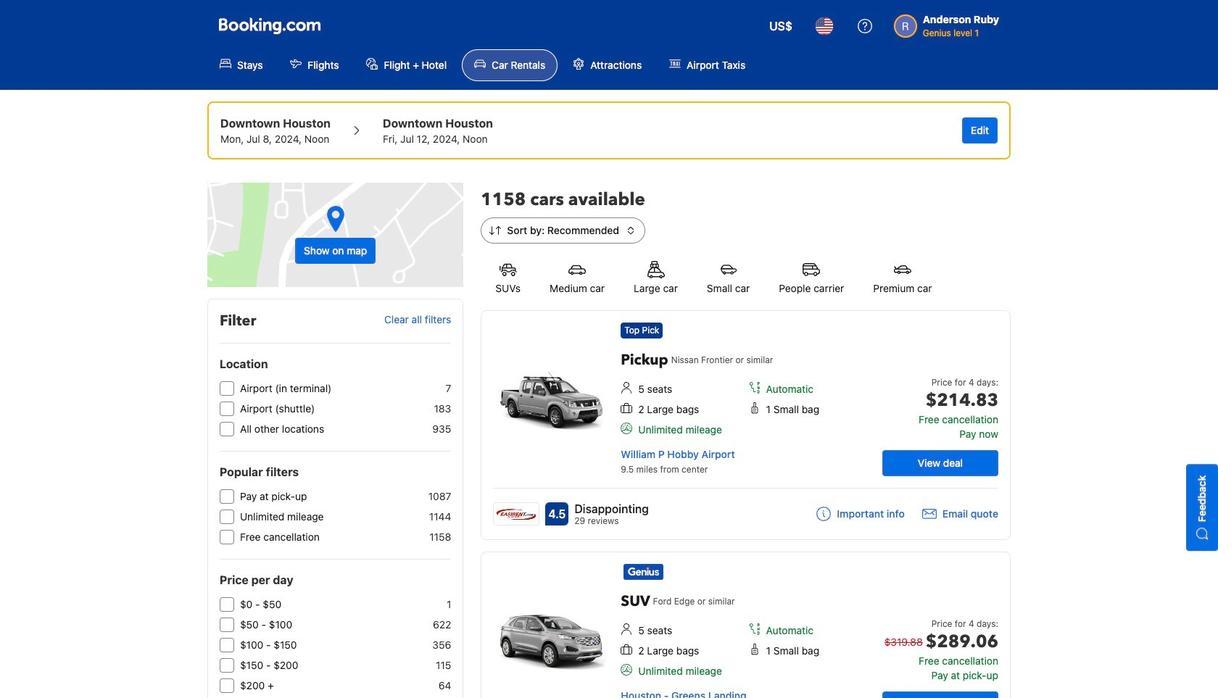 Task type: vqa. For each thing, say whether or not it's contained in the screenshot.
2nd group from right
yes



Task type: describe. For each thing, give the bounding box(es) containing it.
1 group from the left
[[220, 115, 331, 147]]

drop-off date element
[[383, 132, 493, 147]]

skip to main content element
[[0, 0, 1218, 90]]

pick-up date element
[[220, 132, 331, 147]]

search summary element
[[207, 102, 1011, 160]]

2 product card group from the top
[[481, 552, 1011, 698]]

supplied by easirent image
[[494, 503, 539, 525]]

pick-up location element
[[220, 115, 331, 132]]

2 group from the left
[[383, 115, 493, 147]]

1 product card group from the top
[[481, 310, 1011, 540]]



Task type: locate. For each thing, give the bounding box(es) containing it.
drop-off location element
[[383, 115, 493, 132]]

1 vertical spatial product card group
[[481, 552, 1011, 698]]

product card group
[[481, 310, 1011, 540], [481, 552, 1011, 698]]

0 horizontal spatial group
[[220, 115, 331, 147]]

0 vertical spatial product card group
[[481, 310, 1011, 540]]

group
[[220, 115, 331, 147], [383, 115, 493, 147]]

1 horizontal spatial group
[[383, 115, 493, 147]]



